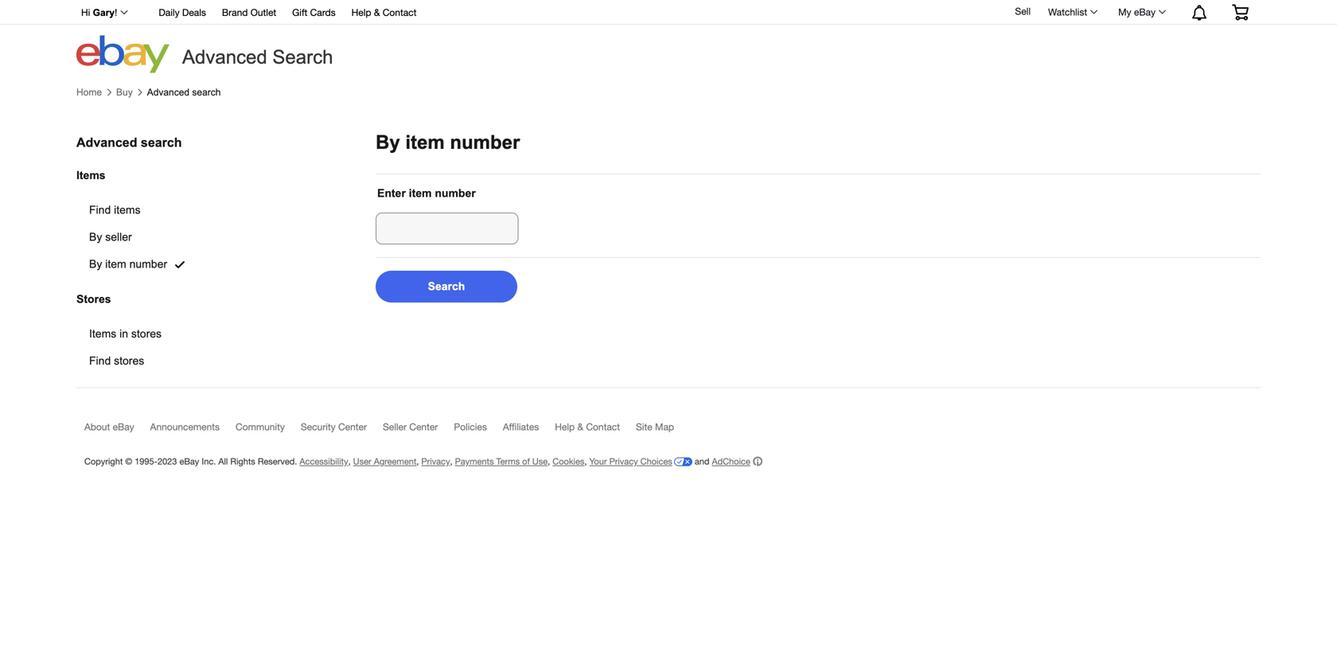 Task type: locate. For each thing, give the bounding box(es) containing it.
2 , from the left
[[417, 456, 419, 467]]

by for the "by seller" link
[[89, 231, 102, 243]]

©
[[125, 456, 132, 467]]

community link
[[236, 421, 301, 440]]

by left the "seller"
[[89, 231, 102, 243]]

number
[[450, 132, 520, 153], [435, 187, 476, 199], [129, 258, 167, 271]]

item up enter item number
[[406, 132, 445, 153]]

0 vertical spatial by
[[376, 132, 400, 153]]

search inside advanced search link
[[192, 87, 221, 97]]

0 vertical spatial search
[[273, 47, 333, 68]]

1 horizontal spatial center
[[410, 421, 438, 432]]

center inside 'link'
[[338, 421, 367, 432]]

help for bottom "help & contact" link
[[555, 421, 575, 432]]

0 vertical spatial help & contact link
[[352, 4, 417, 22]]

by down "by seller" at the top left of page
[[89, 258, 102, 271]]

advanced
[[182, 47, 267, 68], [147, 87, 190, 97], [76, 135, 137, 150]]

1 vertical spatial ebay
[[113, 421, 134, 432]]

1 privacy from the left
[[422, 456, 450, 467]]

search down the advanced search
[[192, 87, 221, 97]]

1 horizontal spatial help
[[555, 421, 575, 432]]

1 vertical spatial help
[[555, 421, 575, 432]]

help inside account navigation
[[352, 7, 372, 18]]

item
[[406, 132, 445, 153], [409, 187, 432, 199], [105, 258, 126, 271]]

find down items in stores
[[89, 355, 111, 367]]

center right seller
[[410, 421, 438, 432]]

0 vertical spatial help
[[352, 7, 372, 18]]

1 find from the top
[[89, 204, 111, 216]]

0 horizontal spatial contact
[[383, 7, 417, 18]]

items for items in stores
[[89, 328, 116, 340]]

ebay
[[1135, 6, 1156, 18], [113, 421, 134, 432], [180, 456, 199, 467]]

number up enter item number
[[450, 132, 520, 153]]

advanced search right "buy"
[[147, 87, 221, 97]]

gift cards link
[[292, 4, 336, 22]]

items left in
[[89, 328, 116, 340]]

by up the 'enter'
[[376, 132, 400, 153]]

1 vertical spatial help & contact
[[555, 421, 620, 432]]

home
[[76, 87, 102, 97]]

, left privacy link
[[417, 456, 419, 467]]

number down the "by seller" link
[[129, 258, 167, 271]]

deals
[[182, 7, 206, 18]]

help up cookies link
[[555, 421, 575, 432]]

search down enter item number text box
[[428, 280, 465, 293]]

advanced right "buy"
[[147, 87, 190, 97]]

item right the 'enter'
[[409, 187, 432, 199]]

0 horizontal spatial help & contact link
[[352, 4, 417, 22]]

privacy right your
[[610, 456, 638, 467]]

announcements
[[150, 421, 220, 432]]

daily deals link
[[159, 4, 206, 22]]

brand
[[222, 7, 248, 18]]

2 horizontal spatial ebay
[[1135, 6, 1156, 18]]

2 vertical spatial number
[[129, 258, 167, 271]]

0 horizontal spatial help & contact
[[352, 7, 417, 18]]

user
[[353, 456, 372, 467]]

0 vertical spatial ebay
[[1135, 6, 1156, 18]]

1 vertical spatial items
[[89, 328, 116, 340]]

1 horizontal spatial contact
[[586, 421, 620, 432]]

contact right cards
[[383, 7, 417, 18]]

contact up your
[[586, 421, 620, 432]]

help & contact for "help & contact" link in the account navigation
[[352, 7, 417, 18]]

help & contact for bottom "help & contact" link
[[555, 421, 620, 432]]

2 vertical spatial advanced
[[76, 135, 137, 150]]

center
[[338, 421, 367, 432], [410, 421, 438, 432]]

help & contact up your
[[555, 421, 620, 432]]

1 horizontal spatial search
[[192, 87, 221, 97]]

my
[[1119, 6, 1132, 18]]

search
[[192, 87, 221, 97], [141, 135, 182, 150]]

0 vertical spatial &
[[374, 7, 380, 18]]

number up enter item number text box
[[435, 187, 476, 199]]

search
[[273, 47, 333, 68], [428, 280, 465, 293]]

1 vertical spatial search
[[141, 135, 182, 150]]

help & contact link right cards
[[352, 4, 417, 22]]

affiliates link
[[503, 421, 555, 440]]

1 vertical spatial by
[[89, 231, 102, 243]]

1 vertical spatial advanced
[[147, 87, 190, 97]]

& up cookies link
[[578, 421, 584, 432]]

by item number down the "seller"
[[89, 258, 167, 271]]

1 horizontal spatial ebay
[[180, 456, 199, 467]]

ebay right 'my' at the top right of the page
[[1135, 6, 1156, 18]]

your privacy choices link
[[590, 456, 693, 467]]

1 vertical spatial by item number
[[89, 258, 167, 271]]

0 horizontal spatial by item number
[[89, 258, 167, 271]]

1 horizontal spatial privacy
[[610, 456, 638, 467]]

0 vertical spatial item
[[406, 132, 445, 153]]

banner
[[72, 0, 1261, 73]]

1 center from the left
[[338, 421, 367, 432]]

0 vertical spatial by item number
[[376, 132, 520, 153]]

privacy
[[422, 456, 450, 467], [610, 456, 638, 467]]

0 horizontal spatial search
[[273, 47, 333, 68]]

1 vertical spatial &
[[578, 421, 584, 432]]

center for seller center
[[410, 421, 438, 432]]

help & contact inside account navigation
[[352, 7, 417, 18]]

0 vertical spatial search
[[192, 87, 221, 97]]

by
[[376, 132, 400, 153], [89, 231, 102, 243], [89, 258, 102, 271]]

by item number
[[376, 132, 520, 153], [89, 258, 167, 271]]

contact
[[383, 7, 417, 18], [586, 421, 620, 432]]

advanced search down buy link
[[76, 135, 182, 150]]

help & contact link up your
[[555, 421, 636, 440]]

help right cards
[[352, 7, 372, 18]]

1 horizontal spatial help & contact link
[[555, 421, 636, 440]]

0 horizontal spatial ebay
[[113, 421, 134, 432]]

help & contact
[[352, 7, 417, 18], [555, 421, 620, 432]]

0 horizontal spatial search
[[141, 135, 182, 150]]

1 vertical spatial find
[[89, 355, 111, 367]]

, left the cookies
[[548, 456, 550, 467]]

find for find stores
[[89, 355, 111, 367]]

ebay right about
[[113, 421, 134, 432]]

and adchoice
[[693, 456, 751, 467]]

brand outlet link
[[222, 4, 276, 22]]

sell
[[1016, 6, 1031, 17]]

seller
[[105, 231, 132, 243]]

search down the gift
[[273, 47, 333, 68]]

privacy down seller center link
[[422, 456, 450, 467]]

banner containing sell
[[72, 0, 1261, 73]]

watchlist link
[[1040, 2, 1105, 22]]

buy link
[[116, 87, 133, 98]]

1 vertical spatial search
[[428, 280, 465, 293]]

items
[[76, 169, 106, 182], [89, 328, 116, 340]]

reserved.
[[258, 456, 297, 467]]

of
[[523, 456, 530, 467]]

1 vertical spatial item
[[409, 187, 432, 199]]

search down advanced search link
[[141, 135, 182, 150]]

advanced down buy link
[[76, 135, 137, 150]]

stores right in
[[131, 328, 162, 340]]

cookies link
[[553, 456, 585, 467]]

stores down items in stores
[[114, 355, 144, 367]]

daily deals
[[159, 7, 206, 18]]

2 find from the top
[[89, 355, 111, 367]]

1 horizontal spatial search
[[428, 280, 465, 293]]

, left your
[[585, 456, 587, 467]]

item down the "seller"
[[105, 258, 126, 271]]

find inside the find items 'link'
[[89, 204, 111, 216]]

ebay for my ebay
[[1135, 6, 1156, 18]]

items inside items in stores link
[[89, 328, 116, 340]]

about
[[84, 421, 110, 432]]

0 vertical spatial contact
[[383, 7, 417, 18]]

0 vertical spatial find
[[89, 204, 111, 216]]

help
[[352, 7, 372, 18], [555, 421, 575, 432]]

stores
[[131, 328, 162, 340], [114, 355, 144, 367]]

1 vertical spatial stores
[[114, 355, 144, 367]]

, left payments
[[450, 456, 453, 467]]

items up find items
[[76, 169, 106, 182]]

0 horizontal spatial center
[[338, 421, 367, 432]]

find left items
[[89, 204, 111, 216]]

,
[[348, 456, 351, 467], [417, 456, 419, 467], [450, 456, 453, 467], [548, 456, 550, 467], [585, 456, 587, 467]]

0 horizontal spatial help
[[352, 7, 372, 18]]

by item number link
[[76, 251, 205, 278]]

find inside find stores link
[[89, 355, 111, 367]]

search button
[[376, 271, 518, 303]]

2023
[[158, 456, 177, 467]]

seller
[[383, 421, 407, 432]]

help & contact right cards
[[352, 7, 417, 18]]

advanced search
[[182, 47, 333, 68]]

privacy link
[[422, 456, 450, 467]]

help & contact link
[[352, 4, 417, 22], [555, 421, 636, 440]]

0 horizontal spatial privacy
[[422, 456, 450, 467]]

2 center from the left
[[410, 421, 438, 432]]

2 vertical spatial ebay
[[180, 456, 199, 467]]

1995-
[[135, 456, 158, 467]]

0 horizontal spatial &
[[374, 7, 380, 18]]

ebay inside account navigation
[[1135, 6, 1156, 18]]

gift cards
[[292, 7, 336, 18]]

1 horizontal spatial help & contact
[[555, 421, 620, 432]]

0 vertical spatial items
[[76, 169, 106, 182]]

your
[[590, 456, 607, 467]]

2 vertical spatial by
[[89, 258, 102, 271]]

copyright © 1995-2023 ebay inc. all rights reserved. accessibility , user agreement , privacy , payments terms of use , cookies , your privacy choices
[[84, 456, 673, 467]]

my ebay
[[1119, 6, 1156, 18]]

&
[[374, 7, 380, 18], [578, 421, 584, 432]]

buy
[[116, 87, 133, 97]]

advanced down brand
[[182, 47, 267, 68]]

1 horizontal spatial &
[[578, 421, 584, 432]]

enter
[[377, 187, 406, 199]]

, left user
[[348, 456, 351, 467]]

accessibility
[[300, 456, 348, 467]]

find
[[89, 204, 111, 216], [89, 355, 111, 367]]

seller center link
[[383, 421, 454, 440]]

by item number up enter item number
[[376, 132, 520, 153]]

ebay left inc.
[[180, 456, 199, 467]]

center right security
[[338, 421, 367, 432]]

& right cards
[[374, 7, 380, 18]]

items in stores
[[89, 328, 162, 340]]

0 vertical spatial help & contact
[[352, 7, 417, 18]]

help & contact link inside account navigation
[[352, 4, 417, 22]]

1 horizontal spatial by item number
[[376, 132, 520, 153]]

advanced search link
[[147, 87, 221, 98]]



Task type: vqa. For each thing, say whether or not it's contained in the screenshot.
ENTER ITEM NUMBER text field
yes



Task type: describe. For each thing, give the bounding box(es) containing it.
use
[[533, 456, 548, 467]]

1 vertical spatial number
[[435, 187, 476, 199]]

site
[[636, 421, 653, 432]]

site map
[[636, 421, 675, 432]]

0 vertical spatial number
[[450, 132, 520, 153]]

1 vertical spatial advanced search
[[76, 135, 182, 150]]

help for "help & contact" link in the account navigation
[[352, 7, 372, 18]]

items for items
[[76, 169, 106, 182]]

2 vertical spatial item
[[105, 258, 126, 271]]

security
[[301, 421, 336, 432]]

my ebay link
[[1110, 2, 1174, 22]]

terms
[[497, 456, 520, 467]]

find stores link
[[76, 348, 200, 375]]

items in stores link
[[76, 321, 200, 348]]

by seller link
[[76, 224, 205, 251]]

in
[[120, 328, 128, 340]]

0 vertical spatial advanced
[[182, 47, 267, 68]]

adchoice
[[712, 456, 751, 467]]

& inside account navigation
[[374, 7, 380, 18]]

items
[[114, 204, 141, 216]]

agreement
[[374, 456, 417, 467]]

seller center
[[383, 421, 438, 432]]

gift
[[292, 7, 308, 18]]

0 vertical spatial stores
[[131, 328, 162, 340]]

3 , from the left
[[450, 456, 453, 467]]

inc.
[[202, 456, 216, 467]]

gary
[[93, 7, 115, 18]]

find stores
[[89, 355, 144, 367]]

center for security center
[[338, 421, 367, 432]]

adchoice link
[[712, 456, 763, 467]]

search inside 'button'
[[428, 280, 465, 293]]

account navigation
[[72, 0, 1261, 25]]

find items link
[[76, 197, 205, 224]]

2 privacy from the left
[[610, 456, 638, 467]]

stores
[[76, 293, 111, 305]]

1 vertical spatial contact
[[586, 421, 620, 432]]

and
[[695, 456, 710, 467]]

ebay for about ebay
[[113, 421, 134, 432]]

announcements link
[[150, 421, 236, 440]]

cards
[[310, 7, 336, 18]]

watchlist
[[1049, 6, 1088, 18]]

enter item number
[[377, 187, 476, 199]]

security center link
[[301, 421, 383, 440]]

find items
[[89, 204, 141, 216]]

about ebay
[[84, 421, 134, 432]]

security center
[[301, 421, 367, 432]]

contact inside account navigation
[[383, 7, 417, 18]]

choices
[[641, 456, 673, 467]]

user agreement link
[[353, 456, 417, 467]]

community
[[236, 421, 285, 432]]

find for find items
[[89, 204, 111, 216]]

all
[[218, 456, 228, 467]]

rights
[[230, 456, 255, 467]]

!
[[115, 7, 117, 18]]

1 , from the left
[[348, 456, 351, 467]]

hi gary !
[[81, 7, 117, 18]]

payments terms of use link
[[455, 456, 548, 467]]

policies link
[[454, 421, 503, 440]]

about ebay link
[[84, 421, 150, 440]]

0 vertical spatial advanced search
[[147, 87, 221, 97]]

hi
[[81, 7, 90, 18]]

outlet
[[251, 7, 276, 18]]

sell link
[[1009, 6, 1038, 17]]

cookies
[[553, 456, 585, 467]]

by for by item number link
[[89, 258, 102, 271]]

home link
[[76, 87, 102, 98]]

map
[[655, 421, 675, 432]]

brand outlet
[[222, 7, 276, 18]]

policies
[[454, 421, 487, 432]]

site map link
[[636, 421, 690, 440]]

copyright
[[84, 456, 123, 467]]

accessibility link
[[300, 456, 348, 467]]

Enter item number text field
[[376, 213, 519, 244]]

your shopping cart image
[[1232, 4, 1250, 20]]

payments
[[455, 456, 494, 467]]

by seller
[[89, 231, 132, 243]]

4 , from the left
[[548, 456, 550, 467]]

daily
[[159, 7, 180, 18]]

affiliates
[[503, 421, 539, 432]]

1 vertical spatial help & contact link
[[555, 421, 636, 440]]

5 , from the left
[[585, 456, 587, 467]]



